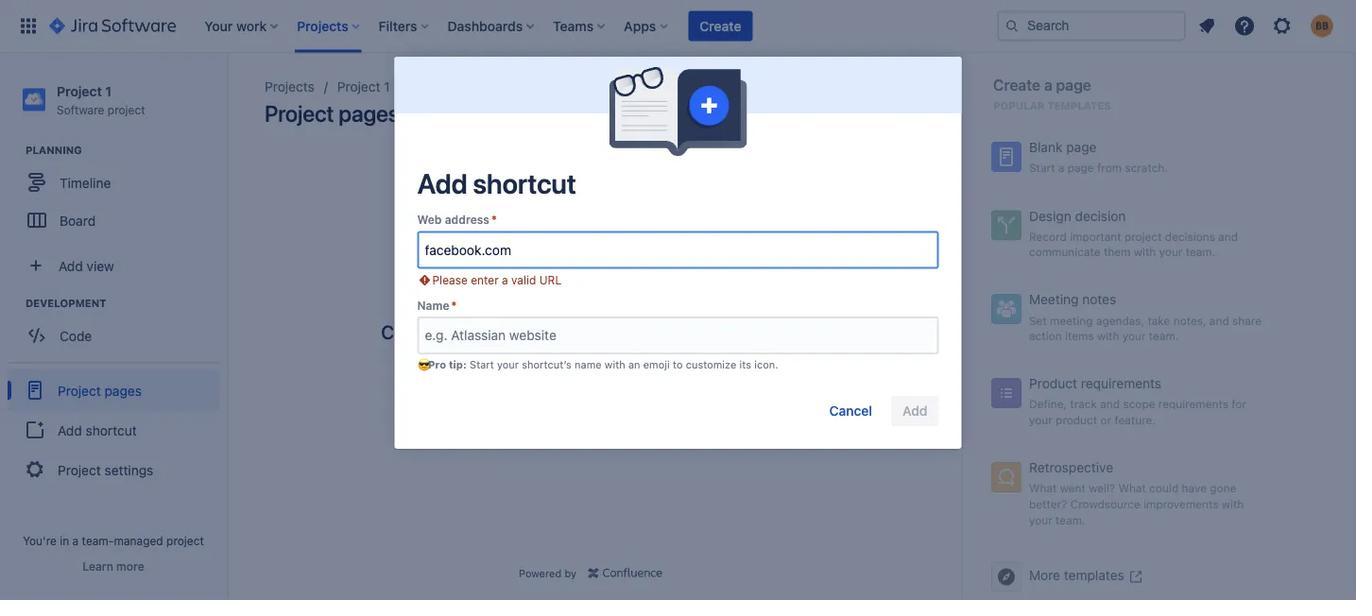 Task type: vqa. For each thing, say whether or not it's contained in the screenshot.
right shortcut
yes



Task type: describe. For each thing, give the bounding box(es) containing it.
connect for connect this project to a confluence space or page
[[381, 321, 452, 343]]

by
[[565, 567, 577, 579]]

projects
[[265, 79, 315, 95]]

create for create
[[700, 18, 742, 34]]

project up add shortcut button
[[58, 383, 101, 398]]

timeline
[[60, 175, 111, 190]]

😎pro
[[417, 359, 446, 371]]

add inside dialog
[[417, 167, 467, 199]]

you're
[[23, 534, 57, 547]]

project settings
[[58, 462, 153, 478]]

update space or page icon image
[[898, 102, 921, 125]]

confluence inside 'button'
[[595, 365, 667, 381]]

learn more
[[83, 560, 144, 573]]

or
[[745, 321, 762, 343]]

primary element
[[11, 0, 997, 52]]

learn
[[83, 560, 113, 573]]

cancel button
[[818, 396, 884, 426]]

add inside button
[[58, 422, 82, 438]]

connect for connect to confluence
[[523, 365, 576, 381]]

page inside create a page popular templates
[[1056, 76, 1092, 94]]

project 1 software project
[[57, 83, 145, 116]]

address
[[445, 213, 490, 226]]

emoji
[[643, 359, 670, 371]]

url
[[540, 274, 562, 287]]

projects link
[[265, 76, 315, 98]]

name
[[575, 359, 602, 371]]

you're in a team-managed project
[[23, 534, 204, 547]]

development group
[[9, 296, 226, 360]]

error image
[[417, 273, 433, 288]]

in
[[60, 534, 69, 547]]

shortcut inside button
[[86, 422, 137, 438]]

project left settings
[[58, 462, 101, 478]]

name
[[417, 299, 450, 312]]

shortcut inside dialog
[[473, 167, 576, 199]]

code link
[[9, 317, 217, 355]]

timeline link
[[9, 164, 217, 202]]

a up name
[[575, 321, 585, 343]]

to inside connect to confluence 'button'
[[579, 365, 592, 381]]

create for create a page popular templates
[[994, 76, 1041, 94]]

0 horizontal spatial pages
[[104, 383, 142, 398]]

web
[[417, 213, 442, 226]]

project right projects
[[337, 79, 381, 95]]

connect this project to a confluence space or page
[[381, 321, 808, 343]]

board
[[60, 213, 96, 228]]

1 for project 1 software project
[[105, 83, 112, 99]]

project down the projects link
[[265, 100, 334, 127]]

1 vertical spatial *
[[451, 299, 457, 312]]

valid
[[512, 274, 536, 287]]



Task type: locate. For each thing, give the bounding box(es) containing it.
planning group
[[9, 143, 226, 245]]

project pages
[[265, 100, 399, 127], [58, 383, 142, 398]]

project up your
[[491, 321, 550, 343]]

1 vertical spatial connect
[[523, 365, 576, 381]]

0 vertical spatial add shortcut
[[417, 167, 576, 199]]

project 1 link
[[337, 76, 390, 98]]

create button
[[689, 11, 753, 41]]

an
[[629, 359, 641, 371]]

0 horizontal spatial page
[[766, 321, 808, 343]]

settings
[[104, 462, 153, 478]]

create inside create a page popular templates
[[994, 76, 1041, 94]]

a left valid
[[502, 274, 508, 287]]

*
[[492, 213, 497, 226], [451, 299, 457, 312]]

1 horizontal spatial *
[[492, 213, 497, 226]]

pages up add shortcut button
[[104, 383, 142, 398]]

1 horizontal spatial add
[[417, 167, 467, 199]]

project 1
[[337, 79, 390, 95]]

project pages up add shortcut button
[[58, 383, 142, 398]]

to up shortcut's
[[554, 321, 571, 343]]

1 vertical spatial shortcut
[[86, 422, 137, 438]]

project
[[337, 79, 381, 95], [57, 83, 102, 99], [265, 100, 334, 127], [58, 383, 101, 398], [58, 462, 101, 478]]

to right emoji
[[673, 359, 683, 371]]

connect
[[381, 321, 452, 343], [523, 365, 576, 381]]

name *
[[417, 299, 457, 312]]

1
[[384, 79, 390, 95], [105, 83, 112, 99]]

with
[[605, 359, 626, 371]]

search image
[[1005, 18, 1020, 34]]

popular
[[994, 100, 1045, 112]]

shortcut up address
[[473, 167, 576, 199]]

e.g. http://www.atlassian.com url field
[[419, 233, 937, 267]]

add shortcut up address
[[417, 167, 576, 199]]

connect right your
[[523, 365, 576, 381]]

pages down the project 1 link
[[339, 100, 399, 127]]

a inside create a page popular templates
[[1045, 76, 1053, 94]]

create a page popular templates
[[994, 76, 1112, 112]]

0 vertical spatial pages
[[339, 100, 399, 127]]

0 horizontal spatial to
[[554, 321, 571, 343]]

project
[[108, 103, 145, 116], [491, 321, 550, 343], [166, 534, 204, 547]]

project right 'software'
[[108, 103, 145, 116]]

development
[[26, 298, 106, 310]]

tip:
[[449, 359, 467, 371]]

0 vertical spatial *
[[492, 213, 497, 226]]

1 vertical spatial add
[[58, 422, 82, 438]]

space
[[690, 321, 740, 343]]

please
[[433, 274, 468, 287]]

1 horizontal spatial shortcut
[[473, 167, 576, 199]]

project pages link
[[8, 370, 219, 411]]

1 vertical spatial project pages
[[58, 383, 142, 398]]

0 horizontal spatial project
[[108, 103, 145, 116]]

connect down name
[[381, 321, 452, 343]]

add up web
[[417, 167, 467, 199]]

1 horizontal spatial project
[[166, 534, 204, 547]]

a
[[1045, 76, 1053, 94], [502, 274, 508, 287], [575, 321, 585, 343], [72, 534, 79, 547]]

project inside the project 1 software project
[[57, 83, 102, 99]]

this
[[457, 321, 487, 343]]

0 horizontal spatial create
[[700, 18, 742, 34]]

shortcut down project pages link
[[86, 422, 137, 438]]

0 horizontal spatial *
[[451, 299, 457, 312]]

board link
[[9, 202, 217, 239]]

1 horizontal spatial project pages
[[265, 100, 399, 127]]

0 vertical spatial project pages
[[265, 100, 399, 127]]

add shortcut
[[417, 167, 576, 199], [58, 422, 137, 438]]

create
[[700, 18, 742, 34], [994, 76, 1041, 94]]

1 vertical spatial add shortcut
[[58, 422, 137, 438]]

project settings link
[[8, 449, 219, 491]]

0 horizontal spatial connect
[[381, 321, 452, 343]]

1 horizontal spatial create
[[994, 76, 1041, 94]]

jira software image
[[49, 15, 176, 37], [49, 15, 176, 37]]

project inside the project 1 software project
[[108, 103, 145, 116]]

1 horizontal spatial 1
[[384, 79, 390, 95]]

shortcut's
[[522, 359, 572, 371]]

to
[[554, 321, 571, 343], [673, 359, 683, 371], [579, 365, 592, 381]]

1 vertical spatial confluence
[[595, 365, 667, 381]]

enter
[[471, 274, 499, 287]]

connect inside 'button'
[[523, 365, 576, 381]]

software
[[57, 103, 104, 116]]

managed
[[114, 534, 163, 547]]

1 horizontal spatial connect
[[523, 365, 576, 381]]

😎pro tip: start your shortcut's name with an emoji to customize its icon.
[[417, 359, 779, 371]]

confluence
[[590, 321, 686, 343], [595, 365, 667, 381]]

0 vertical spatial project
[[108, 103, 145, 116]]

create inside button
[[700, 18, 742, 34]]

1 for project 1
[[384, 79, 390, 95]]

add shortcut button
[[8, 411, 219, 449]]

project pages inside project pages link
[[58, 383, 142, 398]]

confluence image
[[588, 566, 663, 581], [588, 566, 663, 581]]

add shortcut up project settings
[[58, 422, 137, 438]]

1 horizontal spatial page
[[1056, 76, 1092, 94]]

to inside add shortcut dialog
[[673, 359, 683, 371]]

0 vertical spatial confluence
[[590, 321, 686, 343]]

1 vertical spatial page
[[766, 321, 808, 343]]

team-
[[82, 534, 114, 547]]

a up popular
[[1045, 76, 1053, 94]]

a right in
[[72, 534, 79, 547]]

* right address
[[492, 213, 497, 226]]

group
[[8, 362, 219, 497]]

2 horizontal spatial to
[[673, 359, 683, 371]]

project pages down the project 1 link
[[265, 100, 399, 127]]

a inside dialog
[[502, 274, 508, 287]]

1 horizontal spatial add shortcut
[[417, 167, 576, 199]]

powered by
[[519, 567, 577, 579]]

2 vertical spatial project
[[166, 534, 204, 547]]

templates
[[1048, 100, 1112, 112]]

0 horizontal spatial shortcut
[[86, 422, 137, 438]]

Search field
[[997, 11, 1186, 41]]

learn more button
[[83, 559, 144, 574]]

2 horizontal spatial project
[[491, 321, 550, 343]]

customize
[[686, 359, 737, 371]]

project right managed
[[166, 534, 204, 547]]

0 vertical spatial connect
[[381, 321, 452, 343]]

pages
[[339, 100, 399, 127], [104, 383, 142, 398]]

group containing project pages
[[8, 362, 219, 497]]

create banner
[[0, 0, 1357, 53]]

1 horizontal spatial pages
[[339, 100, 399, 127]]

icon.
[[755, 359, 779, 371]]

cancel
[[830, 403, 873, 419]]

0 horizontal spatial project pages
[[58, 383, 142, 398]]

add
[[417, 167, 467, 199], [58, 422, 82, 438]]

add shortcut inside dialog
[[417, 167, 576, 199]]

planning
[[26, 144, 82, 157]]

project up 'software'
[[57, 83, 102, 99]]

0 vertical spatial create
[[700, 18, 742, 34]]

please enter a valid url
[[433, 274, 562, 287]]

page
[[1056, 76, 1092, 94], [766, 321, 808, 343]]

1 horizontal spatial to
[[579, 365, 592, 381]]

your
[[497, 359, 519, 371]]

0 vertical spatial add
[[417, 167, 467, 199]]

connect to confluence
[[523, 365, 667, 381]]

page right or
[[766, 321, 808, 343]]

add up project settings
[[58, 422, 82, 438]]

0 vertical spatial page
[[1056, 76, 1092, 94]]

code
[[60, 328, 92, 343]]

0 horizontal spatial 1
[[105, 83, 112, 99]]

powered
[[519, 567, 562, 579]]

more
[[116, 560, 144, 573]]

* right name
[[451, 299, 457, 312]]

page up templates
[[1056, 76, 1092, 94]]

e.g. Atlassian website field
[[419, 319, 937, 353]]

1 inside the project 1 software project
[[105, 83, 112, 99]]

to left with
[[579, 365, 592, 381]]

its
[[740, 359, 752, 371]]

web address *
[[417, 213, 497, 226]]

connect to confluence button
[[511, 358, 678, 389]]

1 vertical spatial project
[[491, 321, 550, 343]]

start
[[470, 359, 494, 371]]

add shortcut inside button
[[58, 422, 137, 438]]

shortcut
[[473, 167, 576, 199], [86, 422, 137, 438]]

1 vertical spatial create
[[994, 76, 1041, 94]]

0 vertical spatial shortcut
[[473, 167, 576, 199]]

add shortcut dialog
[[395, 57, 962, 449]]

1 inside the project 1 link
[[384, 79, 390, 95]]

0 horizontal spatial add shortcut
[[58, 422, 137, 438]]

0 horizontal spatial add
[[58, 422, 82, 438]]

1 vertical spatial pages
[[104, 383, 142, 398]]



